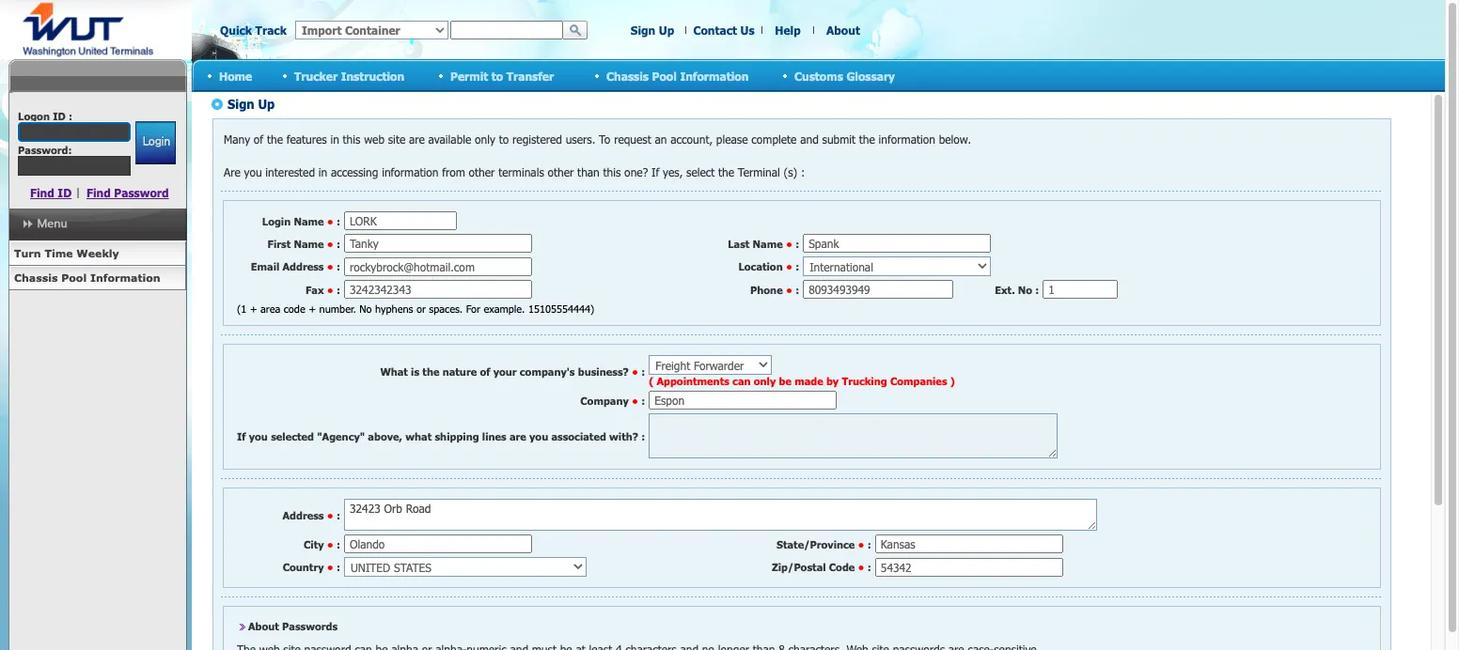 Task type: describe. For each thing, give the bounding box(es) containing it.
id for find
[[58, 186, 72, 199]]

find password
[[87, 186, 169, 199]]

permit
[[450, 69, 488, 82]]

sign
[[631, 24, 656, 37]]

home
[[219, 69, 252, 82]]

find id
[[30, 186, 72, 199]]

0 horizontal spatial chassis pool information
[[14, 272, 160, 284]]

permit to transfer
[[450, 69, 554, 82]]

customs glossary
[[795, 69, 895, 82]]

trucker
[[294, 69, 338, 82]]

login image
[[135, 121, 175, 165]]

help link
[[775, 24, 801, 37]]

1 horizontal spatial chassis pool information
[[607, 69, 749, 82]]

transfer
[[507, 69, 554, 82]]

quick track
[[220, 24, 287, 37]]

contact us
[[693, 24, 755, 37]]

logon id :
[[18, 110, 72, 122]]

find id link
[[30, 186, 72, 199]]

0 vertical spatial pool
[[652, 69, 677, 82]]

find password link
[[87, 186, 169, 199]]

id for logon
[[53, 110, 66, 122]]

time
[[45, 247, 73, 260]]

0 horizontal spatial chassis
[[14, 272, 58, 284]]

logon
[[18, 110, 50, 122]]

0 vertical spatial chassis
[[607, 69, 649, 82]]

us
[[741, 24, 755, 37]]

find for find password
[[87, 186, 111, 199]]

contact us link
[[693, 24, 755, 37]]

1 vertical spatial pool
[[61, 272, 87, 284]]

contact
[[693, 24, 737, 37]]

password:
[[18, 144, 72, 156]]

turn
[[14, 247, 41, 260]]

password
[[114, 186, 169, 199]]

find for find id
[[30, 186, 54, 199]]

about
[[827, 24, 860, 37]]

quick
[[220, 24, 252, 37]]

turn time weekly
[[14, 247, 119, 260]]



Task type: vqa. For each thing, say whether or not it's contained in the screenshot.
Container to the bottom
no



Task type: locate. For each thing, give the bounding box(es) containing it.
1 vertical spatial information
[[90, 272, 160, 284]]

track
[[255, 24, 287, 37]]

pool down up
[[652, 69, 677, 82]]

id left :
[[53, 110, 66, 122]]

1 horizontal spatial information
[[680, 69, 749, 82]]

help
[[775, 24, 801, 37]]

0 vertical spatial information
[[680, 69, 749, 82]]

1 find from the left
[[30, 186, 54, 199]]

None password field
[[18, 156, 131, 176]]

None text field
[[450, 21, 563, 39]]

chassis pool information down turn time weekly link
[[14, 272, 160, 284]]

chassis down turn
[[14, 272, 58, 284]]

glossary
[[847, 69, 895, 82]]

customs
[[795, 69, 843, 82]]

1 horizontal spatial find
[[87, 186, 111, 199]]

sign up link
[[631, 24, 674, 37]]

find left password
[[87, 186, 111, 199]]

1 horizontal spatial chassis
[[607, 69, 649, 82]]

find
[[30, 186, 54, 199], [87, 186, 111, 199]]

information down contact
[[680, 69, 749, 82]]

0 horizontal spatial find
[[30, 186, 54, 199]]

trucker instruction
[[294, 69, 405, 82]]

chassis pool information down up
[[607, 69, 749, 82]]

0 vertical spatial chassis pool information
[[607, 69, 749, 82]]

0 horizontal spatial pool
[[61, 272, 87, 284]]

1 vertical spatial chassis pool information
[[14, 272, 160, 284]]

turn time weekly link
[[8, 242, 186, 266]]

None text field
[[18, 122, 131, 142]]

information down weekly
[[90, 272, 160, 284]]

find down the password: at the top of page
[[30, 186, 54, 199]]

1 vertical spatial chassis
[[14, 272, 58, 284]]

to
[[492, 69, 503, 82]]

about link
[[827, 24, 860, 37]]

sign up
[[631, 24, 674, 37]]

pool down turn time weekly
[[61, 272, 87, 284]]

1 vertical spatial id
[[58, 186, 72, 199]]

information inside "chassis pool information" link
[[90, 272, 160, 284]]

up
[[659, 24, 674, 37]]

instruction
[[341, 69, 405, 82]]

id down the password: at the top of page
[[58, 186, 72, 199]]

chassis pool information
[[607, 69, 749, 82], [14, 272, 160, 284]]

0 horizontal spatial information
[[90, 272, 160, 284]]

chassis down 'sign'
[[607, 69, 649, 82]]

chassis pool information link
[[8, 266, 186, 291]]

chassis
[[607, 69, 649, 82], [14, 272, 58, 284]]

2 find from the left
[[87, 186, 111, 199]]

id
[[53, 110, 66, 122], [58, 186, 72, 199]]

information
[[680, 69, 749, 82], [90, 272, 160, 284]]

0 vertical spatial id
[[53, 110, 66, 122]]

:
[[69, 110, 72, 122]]

pool
[[652, 69, 677, 82], [61, 272, 87, 284]]

1 horizontal spatial pool
[[652, 69, 677, 82]]

weekly
[[77, 247, 119, 260]]



